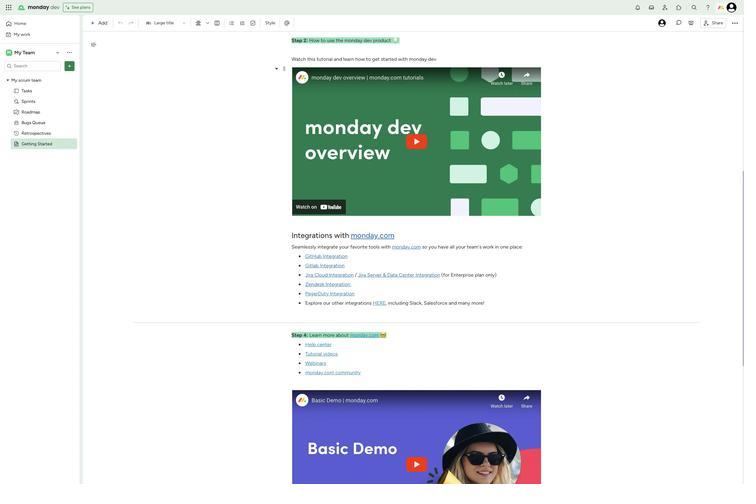 Task type: locate. For each thing, give the bounding box(es) containing it.
work inside button
[[21, 32, 30, 37]]

mention image
[[284, 20, 290, 26]]

0 vertical spatial monday
[[28, 4, 49, 11]]

this
[[307, 56, 316, 62]]

0 horizontal spatial monday
[[28, 4, 49, 11]]

2 1 image from the top
[[299, 265, 301, 267]]

salesforce
[[424, 300, 448, 306]]

0 horizontal spatial work
[[21, 32, 30, 37]]

inbox image
[[648, 4, 655, 11]]

4 1 image from the top
[[299, 353, 301, 355]]

more!
[[472, 300, 485, 306]]

explore
[[305, 300, 322, 306]]

2 1 image from the top
[[299, 284, 301, 285]]

0 vertical spatial my
[[14, 32, 20, 37]]

0 horizontal spatial your
[[339, 244, 349, 250]]

options image
[[66, 63, 73, 69]]

0 horizontal spatial to
[[321, 37, 326, 43]]

getting started
[[22, 141, 52, 146]]

step
[[292, 37, 302, 43], [292, 332, 302, 338]]

monday.com link left so
[[392, 244, 421, 250]]

public board image
[[13, 88, 19, 94]]

your
[[339, 244, 349, 250], [456, 244, 466, 250]]

1 your from the left
[[339, 244, 349, 250]]

0 vertical spatial and
[[334, 56, 342, 62]]

so
[[422, 244, 427, 250]]

0 vertical spatial to
[[321, 37, 326, 43]]

work down home
[[21, 32, 30, 37]]

and left learn
[[334, 56, 342, 62]]

tutorial videos
[[305, 351, 338, 357]]

checklist image
[[250, 20, 256, 26]]

integration left /
[[329, 272, 354, 278]]

monday up home button
[[28, 4, 49, 11]]

with right "tools"
[[381, 244, 391, 250]]

2 horizontal spatial with
[[398, 56, 408, 62]]

3 1 image from the top
[[299, 293, 301, 295]]

0 vertical spatial with
[[398, 56, 408, 62]]

with
[[398, 56, 408, 62], [334, 231, 349, 240], [381, 244, 391, 250]]

integration up other
[[330, 291, 355, 297]]

0 horizontal spatial dev
[[50, 4, 59, 11]]

help
[[305, 342, 316, 347]]

1 image for tutorial videos
[[299, 353, 301, 355]]

help center
[[305, 342, 332, 347]]

integrations
[[292, 231, 332, 240]]

monday.com
[[351, 231, 395, 240], [392, 244, 421, 250], [350, 332, 379, 338], [305, 370, 334, 376]]

and
[[334, 56, 342, 62], [449, 300, 457, 306]]

your right all
[[456, 244, 466, 250]]

option
[[0, 75, 80, 76]]

our
[[323, 300, 331, 306]]

jira
[[305, 272, 313, 278], [358, 272, 366, 278]]

2 step from the top
[[292, 332, 302, 338]]

2 horizontal spatial monday
[[409, 56, 427, 62]]

get
[[372, 56, 380, 62]]

1 vertical spatial monday
[[345, 37, 363, 43]]

2 vertical spatial with
[[381, 244, 391, 250]]

workspace image
[[6, 49, 12, 56]]

1 image for monday.com community
[[299, 372, 301, 374]]

my for my scrum team
[[11, 78, 17, 83]]

your down integrations with monday.com
[[339, 244, 349, 250]]

jira right /
[[358, 272, 366, 278]]

1 image left pagerduty
[[299, 293, 301, 295]]

pagerduty
[[305, 291, 329, 297]]

webinars link
[[305, 360, 326, 366]]

with up integrate
[[334, 231, 349, 240]]

1 image for gitlab integration
[[299, 265, 301, 267]]

tasks
[[22, 88, 32, 93]]

github integration link
[[305, 253, 348, 259]]

1 vertical spatial work
[[483, 244, 494, 250]]

0 vertical spatial dev
[[50, 4, 59, 11]]

started
[[38, 141, 52, 146]]

layout image
[[214, 20, 220, 26]]

jira server & data center integration link
[[358, 272, 440, 278]]

in
[[495, 244, 499, 250]]

my inside workspace selection element
[[14, 49, 21, 55]]

integration down integrate
[[323, 253, 348, 259]]

here
[[373, 300, 386, 306]]

monday
[[28, 4, 49, 11], [345, 37, 363, 43], [409, 56, 427, 62]]

/
[[355, 272, 357, 278]]

0 vertical spatial step
[[292, 37, 302, 43]]

menu image
[[282, 66, 287, 71]]

server
[[367, 272, 382, 278]]

1 vertical spatial dev
[[364, 37, 372, 43]]

0 horizontal spatial and
[[334, 56, 342, 62]]

enterprise
[[451, 272, 474, 278]]

zendesk integration link
[[305, 281, 352, 287]]

0 horizontal spatial jira
[[305, 272, 313, 278]]

monday.com link up "tools"
[[351, 231, 395, 240]]

and left 'many'
[[449, 300, 457, 306]]

learn
[[309, 332, 322, 338]]

step left 4:
[[292, 332, 302, 338]]

6 1 image from the top
[[299, 372, 301, 374]]

dev
[[50, 4, 59, 11], [364, 37, 372, 43], [428, 56, 437, 62]]

watch this tutorial and learn how to get started with monday dev
[[292, 56, 437, 62]]

1 jira from the left
[[305, 272, 313, 278]]

1 1 image from the top
[[299, 274, 301, 276]]

1 image left the zendesk
[[299, 284, 301, 285]]

1 vertical spatial my
[[14, 49, 21, 55]]

monday right the the
[[345, 37, 363, 43]]

1 vertical spatial monday.com link
[[392, 244, 421, 250]]

home button
[[4, 19, 67, 29]]

monday.com community link
[[305, 370, 361, 376]]

search everything image
[[691, 4, 697, 11]]

integration for zendesk integration
[[326, 281, 350, 287]]

💡
[[392, 37, 398, 43]]

1 image
[[299, 274, 301, 276], [299, 284, 301, 285], [299, 293, 301, 295], [299, 344, 301, 346]]

integration up 'jira cloud integration' link
[[320, 263, 345, 269]]

1 horizontal spatial with
[[381, 244, 391, 250]]

1 1 image from the top
[[299, 255, 301, 257]]

0 vertical spatial work
[[21, 32, 30, 37]]

bugs queue
[[22, 120, 45, 125]]

my inside button
[[14, 32, 20, 37]]

0 vertical spatial monday.com link
[[351, 231, 395, 240]]

2 horizontal spatial dev
[[428, 56, 437, 62]]

my down home
[[14, 32, 20, 37]]

integrate
[[318, 244, 338, 250]]

with right started
[[398, 56, 408, 62]]

add button
[[88, 18, 111, 28]]

jira down gitlab
[[305, 272, 313, 278]]

my right workspace icon
[[14, 49, 21, 55]]

center
[[317, 342, 332, 347]]

tutorial videos link
[[305, 351, 338, 357]]

all
[[450, 244, 455, 250]]

1 image left cloud
[[299, 274, 301, 276]]

to
[[321, 37, 326, 43], [366, 56, 371, 62]]

large title
[[154, 20, 174, 26]]

monday.com link
[[351, 231, 395, 240], [392, 244, 421, 250], [350, 332, 379, 338]]

2 vertical spatial my
[[11, 78, 17, 83]]

step for step 2: how to use the monday dev product 💡
[[292, 37, 302, 43]]

step for step 4: learn more about monday.com 🤓
[[292, 332, 302, 338]]

1 horizontal spatial work
[[483, 244, 494, 250]]

cloud
[[315, 272, 328, 278]]

work left in
[[483, 244, 494, 250]]

sprints
[[22, 99, 35, 104]]

getting
[[22, 141, 37, 146]]

to left get
[[366, 56, 371, 62]]

step left "2:"
[[292, 37, 302, 43]]

monday.com link left 🤓 at the right bottom of the page
[[350, 332, 379, 338]]

1 horizontal spatial and
[[449, 300, 457, 306]]

tutorial
[[305, 351, 322, 357]]

1 horizontal spatial your
[[456, 244, 466, 250]]

my inside list box
[[11, 78, 17, 83]]

1 image
[[299, 255, 301, 257], [299, 265, 301, 267], [299, 302, 301, 304], [299, 353, 301, 355], [299, 362, 301, 364], [299, 372, 301, 374]]

how
[[355, 56, 365, 62]]

title
[[166, 20, 174, 26]]

select product image
[[6, 4, 12, 11]]

4 1 image from the top
[[299, 344, 301, 346]]

1 step from the top
[[292, 37, 302, 43]]

,
[[386, 300, 387, 306]]

notifications image
[[635, 4, 641, 11]]

monday.com left so
[[392, 244, 421, 250]]

integration up pagerduty integration
[[326, 281, 350, 287]]

invite members image
[[662, 4, 668, 11]]

roadmap
[[22, 109, 40, 115]]

2 vertical spatial monday
[[409, 56, 427, 62]]

&
[[383, 272, 386, 278]]

to left use
[[321, 37, 326, 43]]

apps image
[[676, 4, 682, 11]]

monday right started
[[409, 56, 427, 62]]

4:
[[304, 332, 308, 338]]

retrospectives
[[22, 131, 51, 136]]

5 1 image from the top
[[299, 362, 301, 364]]

slack,
[[410, 300, 423, 306]]

more
[[323, 332, 335, 338]]

the
[[336, 37, 343, 43]]

0 horizontal spatial with
[[334, 231, 349, 240]]

list box
[[0, 74, 80, 233]]

1 image left the help
[[299, 344, 301, 346]]

1 horizontal spatial jira
[[358, 272, 366, 278]]

jira cloud integration / jira server & data center integration (for enterprise plan only)
[[305, 272, 497, 278]]

v2 ellipsis image
[[732, 19, 738, 27]]

1 vertical spatial to
[[366, 56, 371, 62]]

my for my work
[[14, 32, 20, 37]]

zendesk integration
[[305, 281, 352, 287]]

my right caret down image
[[11, 78, 17, 83]]

2 jira from the left
[[358, 272, 366, 278]]

maria williams image
[[727, 2, 737, 12]]

1 vertical spatial step
[[292, 332, 302, 338]]

1 vertical spatial with
[[334, 231, 349, 240]]



Task type: describe. For each thing, give the bounding box(es) containing it.
2 vertical spatial monday.com link
[[350, 332, 379, 338]]

Search in workspace field
[[13, 62, 52, 70]]

jira cloud integration link
[[305, 272, 354, 278]]

see plans
[[72, 5, 90, 10]]

(for
[[441, 272, 450, 278]]

how
[[309, 37, 320, 43]]

3 1 image from the top
[[299, 302, 301, 304]]

workspace options image
[[66, 49, 73, 56]]

🤓
[[380, 332, 386, 338]]

numbered list image
[[240, 20, 245, 26]]

my work button
[[4, 29, 67, 39]]

tools
[[369, 244, 380, 250]]

pagerduty integration
[[305, 291, 355, 297]]

home
[[14, 21, 26, 26]]

see plans button
[[63, 3, 93, 12]]

queue
[[32, 120, 45, 125]]

favorite
[[350, 244, 368, 250]]

1 horizontal spatial dev
[[364, 37, 372, 43]]

started
[[381, 56, 397, 62]]

you
[[429, 244, 437, 250]]

1 image for help center
[[299, 344, 301, 346]]

community
[[335, 370, 361, 376]]

share button
[[701, 18, 726, 28]]

integration for github integration
[[323, 253, 348, 259]]

plan
[[475, 272, 484, 278]]

many
[[458, 300, 470, 306]]

have
[[438, 244, 449, 250]]

place:
[[510, 244, 523, 250]]

integration left (for
[[416, 272, 440, 278]]

monday.com left 🤓 at the right bottom of the page
[[350, 332, 379, 338]]

monday.com down webinars link
[[305, 370, 334, 376]]

one
[[500, 244, 509, 250]]

1 vertical spatial and
[[449, 300, 457, 306]]

tutorial
[[317, 56, 333, 62]]

1 horizontal spatial to
[[366, 56, 371, 62]]

my for my team
[[14, 49, 21, 55]]

monday.com up "tools"
[[351, 231, 395, 240]]

integration for pagerduty integration
[[330, 291, 355, 297]]

seamlessly
[[292, 244, 316, 250]]

1 image for github integration
[[299, 255, 301, 257]]

m
[[7, 50, 11, 55]]

my work
[[14, 32, 30, 37]]

my scrum team
[[11, 78, 41, 83]]

scrum
[[18, 78, 30, 83]]

videos
[[323, 351, 338, 357]]

github integration
[[305, 253, 348, 259]]

team's
[[467, 244, 482, 250]]

add
[[98, 20, 107, 26]]

style
[[265, 20, 275, 26]]

other
[[332, 300, 344, 306]]

style button
[[262, 18, 278, 28]]

integrations with monday.com
[[292, 231, 395, 240]]

see
[[72, 5, 79, 10]]

share
[[712, 20, 723, 25]]

center
[[399, 272, 414, 278]]

team
[[31, 78, 41, 83]]

monday.com link for so you have all your team's work in one place:
[[392, 244, 421, 250]]

zendesk
[[305, 281, 324, 287]]

gitlab integration
[[305, 263, 345, 269]]

integration for gitlab integration
[[320, 263, 345, 269]]

integrations
[[345, 300, 372, 306]]

team
[[23, 49, 35, 55]]

pagerduty integration link
[[305, 291, 355, 297]]

board activity image
[[658, 19, 666, 27]]

gitlab
[[305, 263, 319, 269]]

my team
[[14, 49, 35, 55]]

list box containing my scrum team
[[0, 74, 80, 233]]

monday dev
[[28, 4, 59, 11]]

1 image for zendesk integration
[[299, 284, 301, 285]]

bulleted list image
[[229, 20, 235, 26]]

large
[[154, 20, 165, 26]]

explore our other integrations here , including slack, salesforce and many more!
[[305, 300, 485, 306]]

including
[[388, 300, 409, 306]]

help center link
[[305, 342, 332, 347]]

1 image for webinars
[[299, 362, 301, 364]]

2 your from the left
[[456, 244, 466, 250]]

monday.com link for integrations with monday.com
[[351, 231, 395, 240]]

public board image
[[13, 141, 19, 147]]

seamlessly integrate your favorite tools with monday.com so you have all your team's work in one place:
[[292, 244, 523, 250]]

about
[[336, 332, 349, 338]]

github
[[305, 253, 322, 259]]

watch
[[292, 56, 306, 62]]

1 horizontal spatial monday
[[345, 37, 363, 43]]

help image
[[705, 4, 711, 11]]

gitlab integration link
[[305, 263, 345, 269]]

step 4: learn more about monday.com 🤓
[[292, 332, 386, 338]]

bugs
[[22, 120, 31, 125]]

here link
[[373, 300, 386, 306]]

workspace selection element
[[6, 49, 36, 56]]

product
[[373, 37, 391, 43]]

1 image for pagerduty integration
[[299, 293, 301, 295]]

learn
[[343, 56, 354, 62]]

plans
[[80, 5, 90, 10]]

2 vertical spatial dev
[[428, 56, 437, 62]]

monday.com community
[[305, 370, 361, 376]]

use
[[327, 37, 335, 43]]

caret down image
[[7, 78, 9, 82]]

step 2: how to use the monday dev product 💡
[[292, 37, 400, 43]]



Task type: vqa. For each thing, say whether or not it's contained in the screenshot.
MY WORK button
yes



